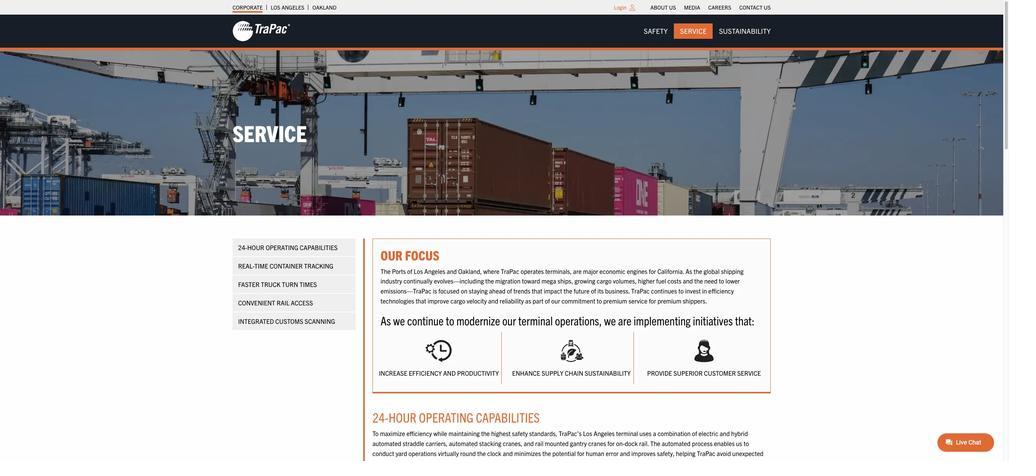 Task type: vqa. For each thing, say whether or not it's contained in the screenshot.
left by
no



Task type: locate. For each thing, give the bounding box(es) containing it.
continues
[[651, 287, 677, 295]]

0 horizontal spatial terminal
[[518, 313, 553, 328]]

service link
[[674, 23, 713, 39]]

that up part
[[532, 287, 542, 295]]

of down the migration at bottom
[[507, 287, 512, 295]]

trapac up service
[[631, 287, 650, 295]]

24-
[[238, 244, 247, 251], [373, 409, 389, 426]]

impact
[[544, 287, 562, 295], [420, 459, 438, 461]]

and down ahead
[[488, 297, 498, 305]]

0 horizontal spatial are
[[573, 267, 582, 275]]

the down where
[[485, 277, 494, 285]]

minimizes
[[514, 450, 541, 457]]

0 vertical spatial as
[[686, 267, 692, 275]]

rail
[[535, 440, 543, 447]]

that left improve
[[416, 297, 426, 305]]

1 vertical spatial los
[[414, 267, 423, 275]]

the down rail
[[542, 450, 551, 457]]

we down business.
[[604, 313, 616, 328]]

1 horizontal spatial automated
[[449, 440, 478, 447]]

stacking
[[479, 440, 501, 447]]

cargo up its
[[597, 277, 612, 285]]

1 vertical spatial hour
[[389, 409, 417, 426]]

impact down mega
[[544, 287, 562, 295]]

corporate link
[[233, 2, 263, 13]]

efficiency down need
[[708, 287, 734, 295]]

2 premium from the left
[[658, 297, 681, 305]]

0 horizontal spatial angeles
[[282, 4, 304, 11]]

careers
[[708, 4, 731, 11]]

california.
[[657, 267, 684, 275]]

0 horizontal spatial hour
[[247, 244, 264, 251]]

are inside the ports of los angeles and oakland, where trapac operates terminals, are major economic engines for california. as the global shipping industry continually evolves—including the migration toward mega ships, growing cargo volumes, higher fuel costs and the need to lower emissions—trapac is focused on staying ahead of trends that impact the future of its business. trapac continues to invest in efficiency technologies that improve cargo velocity and reliability as part of our commitment to premium service for premium shippers.
[[573, 267, 582, 275]]

1 horizontal spatial efficiency
[[708, 287, 734, 295]]

ports
[[392, 267, 406, 275]]

1 horizontal spatial as
[[686, 267, 692, 275]]

1 horizontal spatial terminal
[[616, 430, 638, 438]]

the up industry
[[381, 267, 391, 275]]

2 vertical spatial trapac
[[697, 450, 715, 457]]

of
[[407, 267, 412, 275], [507, 287, 512, 295], [591, 287, 596, 295], [545, 297, 550, 305], [692, 430, 697, 438]]

menu bar up service menu item
[[646, 2, 775, 13]]

increase efficiency and productivity
[[379, 369, 499, 377]]

angeles up cranes
[[594, 430, 615, 438]]

los up gantry
[[583, 430, 592, 438]]

of up process
[[692, 430, 697, 438]]

toward
[[522, 277, 540, 285]]

sustainability
[[585, 369, 631, 377]]

0 vertical spatial the
[[381, 267, 391, 275]]

24-hour operating capabilities up the container
[[238, 244, 338, 251]]

3 automated from the left
[[662, 440, 691, 447]]

our
[[381, 247, 402, 263]]

commitment
[[562, 297, 595, 305]]

we down technologies
[[393, 313, 405, 328]]

0 horizontal spatial as
[[381, 313, 391, 328]]

rail
[[277, 299, 290, 307]]

1 us from the left
[[669, 4, 676, 11]]

1 vertical spatial as
[[381, 313, 391, 328]]

part
[[533, 297, 543, 305]]

operates
[[521, 267, 544, 275]]

1 vertical spatial impact
[[420, 459, 438, 461]]

customer
[[704, 369, 736, 377]]

0 vertical spatial that
[[532, 287, 542, 295]]

premium
[[603, 297, 627, 305], [658, 297, 681, 305]]

that:
[[735, 313, 755, 328]]

provide superior customer service
[[647, 369, 761, 377]]

24-hour operating capabilities link
[[233, 239, 356, 256]]

0 horizontal spatial our
[[502, 313, 516, 328]]

2 automated from the left
[[449, 440, 478, 447]]

2 vertical spatial angeles
[[594, 430, 615, 438]]

to down costs
[[678, 287, 684, 295]]

operating up real-time container tracking at left bottom
[[266, 244, 299, 251]]

0 horizontal spatial premium
[[603, 297, 627, 305]]

angeles inside to maximize efficiency while maintaining the highest safety standards, trapac's los angeles terminal uses a combination of electric and hybrid automated straddle carriers, automated stacking cranes, and rail mounted gantry cranes for on-dock rail. the automated process enables us to conduct yard operations virtually round the clock and minimizes the potential for human error and improves safety, helping trapac avoid unexpected interruptions that impact productivity and profitability.
[[594, 430, 615, 438]]

1 horizontal spatial 24-hour operating capabilities
[[373, 409, 540, 426]]

efficiency inside the ports of los angeles and oakland, where trapac operates terminals, are major economic engines for california. as the global shipping industry continually evolves—including the migration toward mega ships, growing cargo volumes, higher fuel costs and the need to lower emissions—trapac is focused on staying ahead of trends that impact the future of its business. trapac continues to invest in efficiency technologies that improve cargo velocity and reliability as part of our commitment to premium service for premium shippers.
[[708, 287, 734, 295]]

2 vertical spatial los
[[583, 430, 592, 438]]

0 horizontal spatial operating
[[266, 244, 299, 251]]

24- up to
[[373, 409, 389, 426]]

that inside to maximize efficiency while maintaining the highest safety standards, trapac's los angeles terminal uses a combination of electric and hybrid automated straddle carriers, automated stacking cranes, and rail mounted gantry cranes for on-dock rail. the automated process enables us to conduct yard operations virtually round the clock and minimizes the potential for human error and improves safety, helping trapac avoid unexpected interruptions that impact productivity and profitability.
[[408, 459, 419, 461]]

capabilities up tracking
[[300, 244, 338, 251]]

as down technologies
[[381, 313, 391, 328]]

0 vertical spatial 24-
[[238, 244, 247, 251]]

hour up maximize
[[389, 409, 417, 426]]

angeles up continually
[[424, 267, 445, 275]]

1 horizontal spatial are
[[618, 313, 631, 328]]

our focus
[[381, 247, 439, 263]]

24- up 'real-' at left
[[238, 244, 247, 251]]

1 horizontal spatial 24-
[[373, 409, 389, 426]]

migration
[[495, 277, 521, 285]]

interruptions
[[373, 459, 407, 461]]

continue
[[407, 313, 444, 328]]

los up corporate image
[[271, 4, 280, 11]]

and
[[447, 267, 457, 275], [683, 277, 693, 285], [488, 297, 498, 305], [720, 430, 730, 438], [524, 440, 534, 447], [503, 450, 513, 457], [620, 450, 630, 457], [473, 459, 483, 461]]

the up stacking
[[481, 430, 490, 438]]

1 horizontal spatial us
[[764, 4, 771, 11]]

the
[[381, 267, 391, 275], [650, 440, 660, 447]]

0 vertical spatial our
[[551, 297, 560, 305]]

light image
[[630, 5, 635, 11]]

efficiency up straddle in the bottom left of the page
[[407, 430, 432, 438]]

1 vertical spatial are
[[618, 313, 631, 328]]

2 horizontal spatial angeles
[[594, 430, 615, 438]]

2 horizontal spatial los
[[583, 430, 592, 438]]

1 vertical spatial angeles
[[424, 267, 445, 275]]

access
[[291, 299, 313, 307]]

2 we from the left
[[604, 313, 616, 328]]

us right the contact
[[764, 4, 771, 11]]

business.
[[605, 287, 630, 295]]

enables
[[714, 440, 735, 447]]

impact down operations
[[420, 459, 438, 461]]

0 horizontal spatial service
[[233, 119, 307, 147]]

menu bar
[[646, 2, 775, 13], [638, 23, 777, 39]]

1 vertical spatial operating
[[419, 409, 473, 426]]

automated down combination
[[662, 440, 691, 447]]

1 horizontal spatial trapac
[[631, 287, 650, 295]]

enhance supply chain sustainability
[[512, 369, 631, 377]]

terminal down part
[[518, 313, 553, 328]]

0 horizontal spatial efficiency
[[407, 430, 432, 438]]

0 vertical spatial operating
[[266, 244, 299, 251]]

terminal inside to maximize efficiency while maintaining the highest safety standards, trapac's los angeles terminal uses a combination of electric and hybrid automated straddle carriers, automated stacking cranes, and rail mounted gantry cranes for on-dock rail. the automated process enables us to conduct yard operations virtually round the clock and minimizes the potential for human error and improves safety, helping trapac avoid unexpected interruptions that impact productivity and profitability.
[[616, 430, 638, 438]]

premium down the continues
[[658, 297, 681, 305]]

us
[[736, 440, 742, 447]]

scanning
[[305, 317, 335, 325]]

0 vertical spatial menu bar
[[646, 2, 775, 13]]

1 vertical spatial the
[[650, 440, 660, 447]]

1 horizontal spatial our
[[551, 297, 560, 305]]

integrated customs scanning link
[[233, 312, 356, 330]]

0 vertical spatial service
[[680, 27, 707, 35]]

highest
[[491, 430, 511, 438]]

oakland link
[[312, 2, 337, 13]]

0 vertical spatial trapac
[[501, 267, 519, 275]]

us right about
[[669, 4, 676, 11]]

automated up conduct
[[373, 440, 401, 447]]

to down improve
[[446, 313, 454, 328]]

as
[[525, 297, 531, 305]]

impact inside to maximize efficiency while maintaining the highest safety standards, trapac's los angeles terminal uses a combination of electric and hybrid automated straddle carriers, automated stacking cranes, and rail mounted gantry cranes for on-dock rail. the automated process enables us to conduct yard operations virtually round the clock and minimizes the potential for human error and improves safety, helping trapac avoid unexpected interruptions that impact productivity and profitability.
[[420, 459, 438, 461]]

2 horizontal spatial automated
[[662, 440, 691, 447]]

hybrid
[[731, 430, 748, 438]]

customs
[[276, 317, 303, 325]]

capabilities
[[300, 244, 338, 251], [476, 409, 540, 426]]

los angeles link
[[271, 2, 304, 13]]

1 vertical spatial 24-
[[373, 409, 389, 426]]

0 vertical spatial are
[[573, 267, 582, 275]]

los angeles
[[271, 4, 304, 11]]

for left on-
[[608, 440, 615, 447]]

the down a
[[650, 440, 660, 447]]

operating up while
[[419, 409, 473, 426]]

1 vertical spatial 24-hour operating capabilities
[[373, 409, 540, 426]]

0 horizontal spatial capabilities
[[300, 244, 338, 251]]

1 horizontal spatial impact
[[544, 287, 562, 295]]

1 horizontal spatial service
[[680, 27, 707, 35]]

1 vertical spatial menu bar
[[638, 23, 777, 39]]

0 horizontal spatial the
[[381, 267, 391, 275]]

service
[[680, 27, 707, 35], [233, 119, 307, 147]]

1 horizontal spatial angeles
[[424, 267, 445, 275]]

0 horizontal spatial automated
[[373, 440, 401, 447]]

and down on-
[[620, 450, 630, 457]]

convenient rail access
[[238, 299, 313, 307]]

service menu item
[[674, 23, 713, 39]]

oakland,
[[458, 267, 482, 275]]

1 horizontal spatial the
[[650, 440, 660, 447]]

1 vertical spatial our
[[502, 313, 516, 328]]

2 vertical spatial that
[[408, 459, 419, 461]]

are down service
[[618, 313, 631, 328]]

and up enables
[[720, 430, 730, 438]]

2 horizontal spatial trapac
[[697, 450, 715, 457]]

are up the 'growing'
[[573, 267, 582, 275]]

continually
[[404, 277, 433, 285]]

trapac up the migration at bottom
[[501, 267, 519, 275]]

media
[[684, 4, 700, 11]]

trapac inside to maximize efficiency while maintaining the highest safety standards, trapac's los angeles terminal uses a combination of electric and hybrid automated straddle carriers, automated stacking cranes, and rail mounted gantry cranes for on-dock rail. the automated process enables us to conduct yard operations virtually round the clock and minimizes the potential for human error and improves safety, helping trapac avoid unexpected interruptions that impact productivity and profitability.
[[697, 450, 715, 457]]

1 horizontal spatial operating
[[419, 409, 473, 426]]

are
[[573, 267, 582, 275], [618, 313, 631, 328]]

0 vertical spatial los
[[271, 4, 280, 11]]

los
[[271, 4, 280, 11], [414, 267, 423, 275], [583, 430, 592, 438]]

impact inside the ports of los angeles and oakland, where trapac operates terminals, are major economic engines for california. as the global shipping industry continually evolves—including the migration toward mega ships, growing cargo volumes, higher fuel costs and the need to lower emissions—trapac is focused on staying ahead of trends that impact the future of its business. trapac continues to invest in efficiency technologies that improve cargo velocity and reliability as part of our commitment to premium service for premium shippers.
[[544, 287, 562, 295]]

to
[[719, 277, 724, 285], [678, 287, 684, 295], [597, 297, 602, 305], [446, 313, 454, 328], [744, 440, 749, 447]]

0 horizontal spatial we
[[393, 313, 405, 328]]

0 horizontal spatial impact
[[420, 459, 438, 461]]

1 vertical spatial efficiency
[[407, 430, 432, 438]]

0 vertical spatial 24-hour operating capabilities
[[238, 244, 338, 251]]

1 horizontal spatial premium
[[658, 297, 681, 305]]

the up invest
[[694, 277, 703, 285]]

0 vertical spatial hour
[[247, 244, 264, 251]]

sustainability
[[719, 27, 771, 35]]

engines
[[627, 267, 647, 275]]

major
[[583, 267, 598, 275]]

0 horizontal spatial us
[[669, 4, 676, 11]]

real-time container tracking
[[238, 262, 334, 270]]

1 horizontal spatial we
[[604, 313, 616, 328]]

menu bar down careers
[[638, 23, 777, 39]]

for right service
[[649, 297, 656, 305]]

and
[[443, 369, 456, 377]]

real-
[[238, 262, 255, 270]]

helping
[[676, 450, 696, 457]]

trapac
[[501, 267, 519, 275], [631, 287, 650, 295], [697, 450, 715, 457]]

our right part
[[551, 297, 560, 305]]

faster
[[238, 280, 260, 288]]

cargo down on
[[450, 297, 465, 305]]

global
[[704, 267, 720, 275]]

that down operations
[[408, 459, 419, 461]]

of left its
[[591, 287, 596, 295]]

hour up time
[[247, 244, 264, 251]]

0 vertical spatial impact
[[544, 287, 562, 295]]

yard
[[396, 450, 407, 457]]

0 horizontal spatial cargo
[[450, 297, 465, 305]]

terminal
[[518, 313, 553, 328], [616, 430, 638, 438]]

to right us
[[744, 440, 749, 447]]

conduct
[[373, 450, 394, 457]]

where
[[483, 267, 499, 275]]

1 vertical spatial cargo
[[450, 297, 465, 305]]

24-hour operating capabilities up the 'maintaining'
[[373, 409, 540, 426]]

trapac down process
[[697, 450, 715, 457]]

container
[[270, 262, 303, 270]]

0 vertical spatial cargo
[[597, 277, 612, 285]]

industry
[[381, 277, 402, 285]]

1 horizontal spatial los
[[414, 267, 423, 275]]

automated down the 'maintaining'
[[449, 440, 478, 447]]

0 vertical spatial capabilities
[[300, 244, 338, 251]]

los up continually
[[414, 267, 423, 275]]

the inside the ports of los angeles and oakland, where trapac operates terminals, are major economic engines for california. as the global shipping industry continually evolves—including the migration toward mega ships, growing cargo volumes, higher fuel costs and the need to lower emissions—trapac is focused on staying ahead of trends that impact the future of its business. trapac continues to invest in efficiency technologies that improve cargo velocity and reliability as part of our commitment to premium service for premium shippers.
[[381, 267, 391, 275]]

1 vertical spatial that
[[416, 297, 426, 305]]

lower
[[726, 277, 740, 285]]

future
[[574, 287, 590, 295]]

terminal up dock
[[616, 430, 638, 438]]

1 vertical spatial terminal
[[616, 430, 638, 438]]

our
[[551, 297, 560, 305], [502, 313, 516, 328]]

0 horizontal spatial 24-hour operating capabilities
[[238, 244, 338, 251]]

2 us from the left
[[764, 4, 771, 11]]

the
[[694, 267, 702, 275], [485, 277, 494, 285], [694, 277, 703, 285], [564, 287, 572, 295], [481, 430, 490, 438], [477, 450, 486, 457], [542, 450, 551, 457]]

angeles left the oakland link
[[282, 4, 304, 11]]

premium down business.
[[603, 297, 627, 305]]

1 horizontal spatial capabilities
[[476, 409, 540, 426]]

our down reliability
[[502, 313, 516, 328]]

for up higher
[[649, 267, 656, 275]]

1 horizontal spatial hour
[[389, 409, 417, 426]]

as right california.
[[686, 267, 692, 275]]

economic
[[600, 267, 625, 275]]

to maximize efficiency while maintaining the highest safety standards, trapac's los angeles terminal uses a combination of electric and hybrid automated straddle carriers, automated stacking cranes, and rail mounted gantry cranes for on-dock rail. the automated process enables us to conduct yard operations virtually round the clock and minimizes the potential for human error and improves safety, helping trapac avoid unexpected interruptions that impact productivity and profitability.
[[373, 430, 764, 461]]

capabilities up highest
[[476, 409, 540, 426]]

0 vertical spatial efficiency
[[708, 287, 734, 295]]

1 horizontal spatial cargo
[[597, 277, 612, 285]]



Task type: describe. For each thing, give the bounding box(es) containing it.
costs
[[668, 277, 681, 285]]

0 horizontal spatial los
[[271, 4, 280, 11]]

0 vertical spatial angeles
[[282, 4, 304, 11]]

the left clock
[[477, 450, 486, 457]]

volumes,
[[613, 277, 637, 285]]

1 automated from the left
[[373, 440, 401, 447]]

to right need
[[719, 277, 724, 285]]

of right ports
[[407, 267, 412, 275]]

efficiency inside to maximize efficiency while maintaining the highest safety standards, trapac's los angeles terminal uses a combination of electric and hybrid automated straddle carriers, automated stacking cranes, and rail mounted gantry cranes for on-dock rail. the automated process enables us to conduct yard operations virtually round the clock and minimizes the potential for human error and improves safety, helping trapac avoid unexpected interruptions that impact productivity and profitability.
[[407, 430, 432, 438]]

shipping
[[721, 267, 744, 275]]

about
[[650, 4, 668, 11]]

angeles inside the ports of los angeles and oakland, where trapac operates terminals, are major economic engines for california. as the global shipping industry continually evolves—including the migration toward mega ships, growing cargo volumes, higher fuel costs and the need to lower emissions—trapac is focused on staying ahead of trends that impact the future of its business. trapac continues to invest in efficiency technologies that improve cargo velocity and reliability as part of our commitment to premium service for premium shippers.
[[424, 267, 445, 275]]

convenient rail access link
[[233, 294, 356, 312]]

about us
[[650, 4, 676, 11]]

velocity
[[467, 297, 487, 305]]

of right part
[[545, 297, 550, 305]]

oakland
[[312, 4, 337, 11]]

los inside the ports of los angeles and oakland, where trapac operates terminals, are major economic engines for california. as the global shipping industry continually evolves—including the migration toward mega ships, growing cargo volumes, higher fuel costs and the need to lower emissions—trapac is focused on staying ahead of trends that impact the future of its business. trapac continues to invest in efficiency technologies that improve cargo velocity and reliability as part of our commitment to premium service for premium shippers.
[[414, 267, 423, 275]]

avoid
[[717, 450, 731, 457]]

and down round
[[473, 459, 483, 461]]

service inside menu item
[[680, 27, 707, 35]]

service
[[629, 297, 647, 305]]

contact us link
[[739, 2, 771, 13]]

login link
[[614, 4, 627, 11]]

supply
[[542, 369, 564, 377]]

uses
[[639, 430, 652, 438]]

implementing
[[634, 313, 691, 328]]

fuel
[[656, 277, 666, 285]]

and up minimizes at the right bottom
[[524, 440, 534, 447]]

and up profitability.
[[503, 450, 513, 457]]

safety,
[[657, 450, 675, 457]]

0 horizontal spatial 24-
[[238, 244, 247, 251]]

the down ships,
[[564, 287, 572, 295]]

safety
[[512, 430, 528, 438]]

in
[[702, 287, 707, 295]]

to down its
[[597, 297, 602, 305]]

menu bar containing safety
[[638, 23, 777, 39]]

los inside to maximize efficiency while maintaining the highest safety standards, trapac's los angeles terminal uses a combination of electric and hybrid automated straddle carriers, automated stacking cranes, and rail mounted gantry cranes for on-dock rail. the automated process enables us to conduct yard operations virtually round the clock and minimizes the potential for human error and improves safety, helping trapac avoid unexpected interruptions that impact productivity and profitability.
[[583, 430, 592, 438]]

safety
[[644, 27, 668, 35]]

technologies
[[381, 297, 414, 305]]

0 vertical spatial terminal
[[518, 313, 553, 328]]

and up invest
[[683, 277, 693, 285]]

0 horizontal spatial trapac
[[501, 267, 519, 275]]

mounted
[[545, 440, 569, 447]]

login
[[614, 4, 627, 11]]

1 vertical spatial trapac
[[631, 287, 650, 295]]

growing
[[575, 277, 595, 285]]

maximize
[[380, 430, 405, 438]]

shippers.
[[683, 297, 707, 305]]

gantry
[[570, 440, 587, 447]]

about us link
[[650, 2, 676, 13]]

enhance
[[512, 369, 540, 377]]

corporate
[[233, 4, 263, 11]]

for down gantry
[[577, 450, 584, 457]]

1 vertical spatial service
[[233, 119, 307, 147]]

on
[[461, 287, 468, 295]]

carriers,
[[426, 440, 448, 447]]

service
[[737, 369, 761, 377]]

terminals,
[[545, 267, 572, 275]]

as we continue to modernize our terminal operations, we are implementing initiatives that:
[[381, 313, 755, 328]]

its
[[598, 287, 604, 295]]

safety link
[[638, 23, 674, 39]]

provide
[[647, 369, 672, 377]]

staying
[[469, 287, 488, 295]]

menu bar containing about us
[[646, 2, 775, 13]]

chain
[[565, 369, 583, 377]]

error
[[606, 450, 619, 457]]

improves
[[631, 450, 656, 457]]

1 premium from the left
[[603, 297, 627, 305]]

human
[[586, 450, 604, 457]]

is
[[433, 287, 437, 295]]

trends
[[513, 287, 530, 295]]

integrated
[[238, 317, 274, 325]]

trapac's
[[559, 430, 582, 438]]

need
[[704, 277, 718, 285]]

us for about us
[[669, 4, 676, 11]]

of inside to maximize efficiency while maintaining the highest safety standards, trapac's los angeles terminal uses a combination of electric and hybrid automated straddle carriers, automated stacking cranes, and rail mounted gantry cranes for on-dock rail. the automated process enables us to conduct yard operations virtually round the clock and minimizes the potential for human error and improves safety, helping trapac avoid unexpected interruptions that impact productivity and profitability.
[[692, 430, 697, 438]]

rail.
[[639, 440, 649, 447]]

tracking
[[304, 262, 334, 270]]

productivity
[[457, 369, 499, 377]]

modernize
[[456, 313, 500, 328]]

and up evolves—including
[[447, 267, 457, 275]]

truck
[[261, 280, 281, 288]]

focus
[[405, 247, 439, 263]]

as inside the ports of los angeles and oakland, where trapac operates terminals, are major economic engines for california. as the global shipping industry continually evolves—including the migration toward mega ships, growing cargo volumes, higher fuel costs and the need to lower emissions—trapac is focused on staying ahead of trends that impact the future of its business. trapac continues to invest in efficiency technologies that improve cargo velocity and reliability as part of our commitment to premium service for premium shippers.
[[686, 267, 692, 275]]

improve
[[428, 297, 449, 305]]

to
[[373, 430, 379, 438]]

maintaining
[[449, 430, 480, 438]]

focused
[[438, 287, 459, 295]]

ahead
[[489, 287, 506, 295]]

to inside to maximize efficiency while maintaining the highest safety standards, trapac's los angeles terminal uses a combination of electric and hybrid automated straddle carriers, automated stacking cranes, and rail mounted gantry cranes for on-dock rail. the automated process enables us to conduct yard operations virtually round the clock and minimizes the potential for human error and improves safety, helping trapac avoid unexpected interruptions that impact productivity and profitability.
[[744, 440, 749, 447]]

1 vertical spatial capabilities
[[476, 409, 540, 426]]

faster truck turn times
[[238, 280, 317, 288]]

our inside the ports of los angeles and oakland, where trapac operates terminals, are major economic engines for california. as the global shipping industry continually evolves—including the migration toward mega ships, growing cargo volumes, higher fuel costs and the need to lower emissions—trapac is focused on staying ahead of trends that impact the future of its business. trapac continues to invest in efficiency technologies that improve cargo velocity and reliability as part of our commitment to premium service for premium shippers.
[[551, 297, 560, 305]]

times
[[300, 280, 317, 288]]

cranes
[[588, 440, 606, 447]]

reliability
[[500, 297, 524, 305]]

corporate image
[[233, 20, 290, 42]]

straddle
[[403, 440, 424, 447]]

1 we from the left
[[393, 313, 405, 328]]

the left global
[[694, 267, 702, 275]]

combination
[[658, 430, 691, 438]]

superior
[[674, 369, 703, 377]]

capabilities inside 24-hour operating capabilities link
[[300, 244, 338, 251]]

real-time container tracking link
[[233, 257, 356, 275]]

process
[[692, 440, 713, 447]]

mega
[[542, 277, 556, 285]]

contact us
[[739, 4, 771, 11]]

the inside to maximize efficiency while maintaining the highest safety standards, trapac's los angeles terminal uses a combination of electric and hybrid automated straddle carriers, automated stacking cranes, and rail mounted gantry cranes for on-dock rail. the automated process enables us to conduct yard operations virtually round the clock and minimizes the potential for human error and improves safety, helping trapac avoid unexpected interruptions that impact productivity and profitability.
[[650, 440, 660, 447]]

us for contact us
[[764, 4, 771, 11]]



